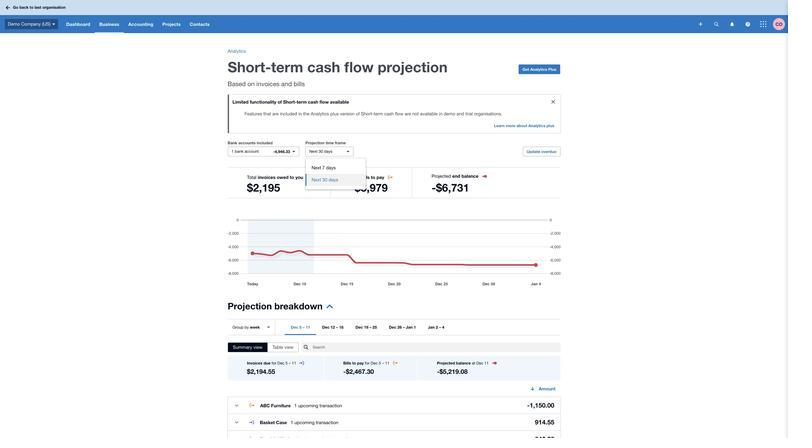Task type: describe. For each thing, give the bounding box(es) containing it.
dec left 26
[[389, 325, 397, 330]]

1 vertical spatial of
[[356, 111, 360, 116]]

projection time frame
[[306, 141, 346, 145]]

dec inside "bills to pay for dec 5 – 11 -$2,467.30"
[[371, 361, 378, 366]]

limited
[[233, 99, 249, 105]]

4
[[442, 325, 445, 330]]

dec left 19
[[356, 325, 363, 330]]

- for -4,946.33
[[273, 149, 275, 154]]

get analytics plus button
[[519, 65, 561, 74]]

4,946.33
[[275, 149, 290, 154]]

analytics link
[[228, 49, 246, 54]]

projection breakdown button
[[228, 301, 333, 316]]

dec 26 – jan 1
[[389, 325, 416, 330]]

next 7 days button
[[306, 162, 366, 174]]

1 svg image from the left
[[714, 22, 719, 26]]

25
[[373, 325, 377, 330]]

week
[[250, 325, 260, 330]]

dec 19 – 25
[[356, 325, 377, 330]]

0 vertical spatial cash
[[307, 58, 340, 75]]

2 vertical spatial flow
[[395, 111, 404, 116]]

features
[[245, 111, 262, 116]]

go back to last organisation
[[13, 5, 66, 10]]

case
[[276, 420, 287, 425]]

$6,731
[[436, 181, 469, 194]]

0 horizontal spatial short-
[[228, 58, 271, 75]]

dec down breakdown
[[291, 325, 298, 330]]

next 30 days for next 30 days button at the left of page
[[312, 177, 338, 182]]

accounts
[[238, 141, 256, 145]]

jan 2 – 4
[[428, 325, 445, 330]]

2 vertical spatial cash
[[384, 111, 394, 116]]

- for -$6,731
[[432, 181, 436, 194]]

invoices inside total invoices owed to you $2,195
[[258, 175, 276, 180]]

more
[[506, 123, 516, 128]]

$3,979
[[355, 181, 388, 194]]

-1,150.00
[[527, 402, 555, 410]]

amount
[[539, 386, 556, 392]]

group
[[233, 325, 244, 330]]

update
[[527, 149, 541, 154]]

– for 4
[[439, 325, 441, 330]]

bank
[[235, 149, 244, 154]]

(us)
[[42, 21, 51, 26]]

5 inside invoices due for dec 5 – 11 $2,194.55
[[286, 361, 288, 366]]

demo company (us) button
[[0, 15, 62, 33]]

2
[[436, 325, 438, 330]]

not
[[412, 111, 419, 116]]

amount button
[[526, 383, 561, 395]]

2 vertical spatial term
[[374, 111, 383, 116]]

11 inside "bills to pay for dec 5 – 11 -$2,467.30"
[[385, 361, 390, 366]]

- inside bills to pay -$3,979
[[350, 181, 355, 194]]

time
[[326, 141, 334, 145]]

projection for projection breakdown
[[228, 301, 272, 312]]

0 horizontal spatial of
[[278, 99, 282, 105]]

0 vertical spatial balance
[[462, 173, 479, 179]]

included inside limited functionality of short-term cash flow available status
[[280, 111, 297, 116]]

toggle image for -1,150.00
[[231, 400, 243, 412]]

company
[[21, 21, 41, 26]]

account
[[245, 149, 259, 154]]

1 vertical spatial short-
[[283, 99, 297, 105]]

limited functionality of short-term cash flow available
[[233, 99, 349, 105]]

go
[[13, 5, 18, 10]]

for inside invoices due for dec 5 – 11 $2,194.55
[[272, 361, 276, 366]]

plus inside 'link'
[[547, 123, 555, 128]]

– inside invoices due for dec 5 – 11 $2,194.55
[[289, 361, 291, 366]]

to inside total invoices owed to you $2,195
[[290, 175, 294, 180]]

-$5,219.08
[[437, 368, 468, 376]]

projects button
[[158, 15, 185, 33]]

2 jan from the left
[[428, 325, 435, 330]]

the
[[303, 111, 310, 116]]

table
[[273, 345, 283, 350]]

projected balance at dec 11
[[437, 361, 489, 366]]

next for next 30 days popup button in the top of the page
[[309, 149, 318, 154]]

days for next 30 days popup button in the top of the page
[[324, 149, 333, 154]]

total
[[247, 175, 257, 180]]

breakdown
[[275, 301, 323, 312]]

dec 5 – 11
[[291, 325, 310, 330]]

next 30 days for next 30 days popup button in the top of the page
[[309, 149, 333, 154]]

to inside bills to pay -$3,979
[[371, 175, 375, 180]]

summary
[[233, 345, 252, 350]]

that
[[263, 111, 271, 116]]

– for 18
[[336, 325, 338, 330]]

1 upcoming transaction for 914.55
[[291, 420, 339, 425]]

owed
[[277, 175, 289, 180]]

next 7 days
[[312, 165, 336, 170]]

1 left bank on the left top
[[232, 149, 234, 154]]

projection breakdown
[[228, 301, 323, 312]]

2 svg image from the left
[[730, 22, 734, 26]]

2 horizontal spatial short-
[[361, 111, 374, 116]]

Search for a document search field
[[313, 343, 561, 353]]

update overdue
[[527, 149, 557, 154]]

analytics inside 'link'
[[529, 123, 546, 128]]

projection
[[378, 58, 448, 75]]

914.55
[[535, 419, 555, 426]]

projection for projection time frame
[[306, 141, 325, 145]]

1,150.00
[[530, 402, 555, 410]]

1 upcoming transaction for -1,150.00
[[294, 403, 342, 408]]

26
[[398, 325, 402, 330]]

based on invoices and bills
[[228, 80, 305, 87]]

business
[[99, 21, 119, 27]]

summary view
[[233, 345, 263, 350]]

0 vertical spatial and
[[281, 80, 292, 87]]

projected for balance
[[437, 361, 455, 366]]

bills to pay -$3,979
[[350, 175, 388, 194]]

- for -1,150.00
[[527, 402, 530, 410]]

for inside "bills to pay for dec 5 – 11 -$2,467.30"
[[365, 361, 370, 366]]

bills to pay for dec 5 – 11 -$2,467.30
[[343, 361, 390, 376]]

projects
[[162, 21, 181, 27]]

– for 11
[[303, 325, 305, 330]]

and inside limited functionality of short-term cash flow available status
[[457, 111, 464, 116]]

organisations.
[[474, 111, 503, 116]]

back
[[19, 5, 29, 10]]

to inside "bills to pay for dec 5 – 11 -$2,467.30"
[[352, 361, 356, 366]]

dashboard link
[[62, 15, 95, 33]]

end
[[452, 173, 460, 179]]

at
[[472, 361, 475, 366]]

view for table view
[[284, 345, 294, 350]]

transaction for -1,150.00
[[320, 403, 342, 408]]



Task type: vqa. For each thing, say whether or not it's contained in the screenshot.
9,172.63
no



Task type: locate. For each thing, give the bounding box(es) containing it.
bills up $3,979
[[361, 175, 370, 180]]

30 inside button
[[322, 177, 328, 182]]

- right account at the left of page
[[273, 149, 275, 154]]

next down next 7 days
[[312, 177, 321, 182]]

0 horizontal spatial jan
[[406, 325, 413, 330]]

- inside "bills to pay for dec 5 – 11 -$2,467.30"
[[343, 368, 346, 376]]

next for next 7 days button
[[312, 165, 321, 170]]

0 vertical spatial pay
[[377, 175, 384, 180]]

svg image inside go back to last organisation link
[[6, 6, 10, 9]]

accounting button
[[124, 15, 158, 33]]

1 horizontal spatial in
[[439, 111, 443, 116]]

1 in from the left
[[299, 111, 302, 116]]

1 vertical spatial days
[[326, 165, 336, 170]]

–
[[303, 325, 305, 330], [336, 325, 338, 330], [370, 325, 372, 330], [403, 325, 405, 330], [439, 325, 441, 330], [289, 361, 291, 366], [382, 361, 384, 366]]

in
[[299, 111, 302, 116], [439, 111, 443, 116]]

– inside "bills to pay for dec 5 – 11 -$2,467.30"
[[382, 361, 384, 366]]

upcoming for -1,150.00
[[298, 403, 318, 408]]

1 vertical spatial next
[[312, 165, 321, 170]]

plus left version
[[330, 111, 339, 116]]

on
[[248, 80, 255, 87]]

30 down next 7 days
[[322, 177, 328, 182]]

to left last
[[30, 5, 33, 10]]

30
[[319, 149, 323, 154], [322, 177, 328, 182]]

projected inside projected end balance
[[432, 174, 451, 179]]

next 30 days down projection time frame
[[309, 149, 333, 154]]

toggle image for 914.55
[[231, 417, 243, 429]]

1 horizontal spatial short-
[[283, 99, 297, 105]]

0 horizontal spatial projection
[[228, 301, 272, 312]]

are left 'not'
[[405, 111, 411, 116]]

co button
[[773, 15, 788, 33]]

limited functionality of short-term cash flow available status
[[228, 95, 561, 133]]

1 vertical spatial cash
[[308, 99, 318, 105]]

projected up the -$6,731
[[432, 174, 451, 179]]

last
[[35, 5, 41, 10]]

1 horizontal spatial jan
[[428, 325, 435, 330]]

0 vertical spatial included
[[280, 111, 297, 116]]

1 horizontal spatial svg image
[[730, 22, 734, 26]]

- for -$5,219.08
[[437, 368, 440, 376]]

0 vertical spatial available
[[330, 99, 349, 105]]

2 horizontal spatial svg image
[[746, 22, 750, 26]]

0 horizontal spatial 5
[[286, 361, 288, 366]]

0 vertical spatial transaction
[[320, 403, 342, 408]]

2 horizontal spatial 5
[[379, 361, 381, 366]]

learn
[[494, 123, 505, 128]]

functionality
[[250, 99, 276, 105]]

0 vertical spatial bills
[[294, 80, 305, 87]]

balance left at
[[456, 361, 471, 366]]

organisation
[[42, 5, 66, 10]]

12
[[331, 325, 335, 330]]

1 vertical spatial invoices
[[258, 175, 276, 180]]

2 vertical spatial short-
[[361, 111, 374, 116]]

short-
[[228, 58, 271, 75], [283, 99, 297, 105], [361, 111, 374, 116]]

invoices right on
[[257, 80, 280, 87]]

1 horizontal spatial included
[[280, 111, 297, 116]]

– for jan
[[403, 325, 405, 330]]

included down limited functionality of short-term cash flow available
[[280, 111, 297, 116]]

contacts button
[[185, 15, 214, 33]]

1 right 26
[[414, 325, 416, 330]]

pay up $2,467.30 in the left bottom of the page
[[357, 361, 364, 366]]

to
[[30, 5, 33, 10], [290, 175, 294, 180], [371, 175, 375, 180], [352, 361, 356, 366]]

$2,194.55
[[247, 368, 275, 376]]

0 horizontal spatial pay
[[357, 361, 364, 366]]

1 are from the left
[[272, 111, 279, 116]]

list box
[[306, 158, 366, 190]]

2 horizontal spatial flow
[[395, 111, 404, 116]]

0 vertical spatial plus
[[330, 111, 339, 116]]

bills
[[343, 361, 351, 366]]

30 down projection time frame
[[319, 149, 323, 154]]

pay for $3,979
[[377, 175, 384, 180]]

- down 'search for a document' search field
[[437, 368, 440, 376]]

projected up -$5,219.08
[[437, 361, 455, 366]]

projection up group by week
[[228, 301, 272, 312]]

0 vertical spatial of
[[278, 99, 282, 105]]

1 horizontal spatial and
[[457, 111, 464, 116]]

business button
[[95, 15, 124, 33]]

0 horizontal spatial bills
[[294, 80, 305, 87]]

0 vertical spatial toggle image
[[231, 400, 243, 412]]

days down time
[[324, 149, 333, 154]]

3 svg image from the left
[[746, 22, 750, 26]]

1 vertical spatial upcoming
[[295, 420, 315, 425]]

bank accounts included
[[228, 141, 273, 145]]

due
[[264, 361, 271, 366]]

1 horizontal spatial pay
[[377, 175, 384, 180]]

balance right 'end'
[[462, 173, 479, 179]]

0 horizontal spatial and
[[281, 80, 292, 87]]

basket
[[260, 420, 275, 425]]

short- right version
[[361, 111, 374, 116]]

available right 'not'
[[420, 111, 438, 116]]

projected end balance
[[432, 173, 479, 179]]

analytics
[[228, 49, 246, 54], [530, 67, 548, 72], [311, 111, 329, 116], [529, 123, 546, 128]]

dec up $2,467.30 in the left bottom of the page
[[371, 361, 378, 366]]

update overdue button
[[523, 147, 561, 156]]

view
[[254, 345, 263, 350], [284, 345, 294, 350]]

1 horizontal spatial available
[[420, 111, 438, 116]]

dashboard
[[66, 21, 90, 27]]

$2,195
[[247, 181, 280, 194]]

projection breakdown view option group
[[228, 343, 299, 352]]

in left "the"
[[299, 111, 302, 116]]

plus down close image
[[547, 123, 555, 128]]

- down projected end balance
[[432, 181, 436, 194]]

1 bank account
[[232, 149, 259, 154]]

of right functionality
[[278, 99, 282, 105]]

19
[[364, 325, 369, 330]]

pay up $3,979
[[377, 175, 384, 180]]

svg image inside demo company (us) popup button
[[52, 23, 55, 25]]

bills inside bills to pay -$3,979
[[361, 175, 370, 180]]

upcoming right case
[[295, 420, 315, 425]]

days for next 7 days button
[[326, 165, 336, 170]]

short- right functionality
[[283, 99, 297, 105]]

dec left 12
[[322, 325, 330, 330]]

you
[[296, 175, 303, 180]]

30 for next 30 days popup button in the top of the page
[[319, 149, 323, 154]]

0 horizontal spatial included
[[257, 141, 273, 145]]

get analytics plus
[[523, 67, 557, 72]]

next 30 days inside popup button
[[309, 149, 333, 154]]

table view
[[273, 345, 294, 350]]

0 vertical spatial invoices
[[257, 80, 280, 87]]

1 upcoming transaction
[[294, 403, 342, 408], [291, 420, 339, 425]]

plus
[[549, 67, 557, 72]]

0 vertical spatial next
[[309, 149, 318, 154]]

1 horizontal spatial for
[[365, 361, 370, 366]]

30 inside popup button
[[319, 149, 323, 154]]

1 vertical spatial next 30 days
[[312, 177, 338, 182]]

11 inside the projected balance at dec 11
[[485, 361, 489, 366]]

0 vertical spatial projection
[[306, 141, 325, 145]]

1 horizontal spatial flow
[[344, 58, 374, 75]]

svg image
[[714, 22, 719, 26], [730, 22, 734, 26], [746, 22, 750, 26]]

total invoices owed to you $2,195
[[247, 175, 303, 194]]

bills up limited functionality of short-term cash flow available
[[294, 80, 305, 87]]

2 view from the left
[[284, 345, 294, 350]]

plus
[[330, 111, 339, 116], [547, 123, 555, 128]]

1 vertical spatial plus
[[547, 123, 555, 128]]

0 vertical spatial flow
[[344, 58, 374, 75]]

1 vertical spatial 1 upcoming transaction
[[291, 420, 339, 425]]

0 horizontal spatial view
[[254, 345, 263, 350]]

days for next 30 days button at the left of page
[[329, 177, 338, 182]]

0 vertical spatial term
[[271, 58, 303, 75]]

– for 25
[[370, 325, 372, 330]]

banner
[[0, 0, 788, 33]]

0 vertical spatial short-
[[228, 58, 271, 75]]

view for summary view
[[254, 345, 263, 350]]

dec inside the projected balance at dec 11
[[477, 361, 484, 366]]

demo company (us)
[[8, 21, 51, 26]]

features that are included in the analytics plus version of short-term cash flow are not available in demo and trial organisations.
[[245, 111, 503, 116]]

next 30 days button
[[306, 174, 366, 186]]

get
[[523, 67, 529, 72]]

toggle image
[[231, 400, 243, 412], [231, 417, 243, 429]]

trial
[[466, 111, 473, 116]]

1 vertical spatial toggle image
[[231, 417, 243, 429]]

1 vertical spatial pay
[[357, 361, 364, 366]]

- down next 7 days button
[[350, 181, 355, 194]]

1 vertical spatial term
[[297, 99, 307, 105]]

abc furniture
[[260, 403, 291, 408]]

transaction for 914.55
[[316, 420, 339, 425]]

short-term cash flow projection
[[228, 58, 448, 75]]

1 for from the left
[[272, 361, 276, 366]]

1 toggle image from the top
[[231, 400, 243, 412]]

2 toggle image from the top
[[231, 417, 243, 429]]

1 horizontal spatial view
[[284, 345, 294, 350]]

bills
[[294, 80, 305, 87], [361, 175, 370, 180]]

1 view from the left
[[254, 345, 263, 350]]

demo
[[8, 21, 20, 26]]

projection left time
[[306, 141, 325, 145]]

list box containing next 7 days
[[306, 158, 366, 190]]

0 horizontal spatial in
[[299, 111, 302, 116]]

2 for from the left
[[365, 361, 370, 366]]

svg image
[[6, 6, 10, 9], [761, 21, 767, 27], [699, 22, 703, 26], [52, 23, 55, 25]]

0 vertical spatial days
[[324, 149, 333, 154]]

group by week
[[233, 325, 260, 330]]

2 are from the left
[[405, 111, 411, 116]]

and up limited functionality of short-term cash flow available
[[281, 80, 292, 87]]

1 vertical spatial projected
[[437, 361, 455, 366]]

1 vertical spatial flow
[[320, 99, 329, 105]]

- down amount popup button
[[527, 402, 530, 410]]

30 for next 30 days button at the left of page
[[322, 177, 328, 182]]

1 vertical spatial 30
[[322, 177, 328, 182]]

for right due
[[272, 361, 276, 366]]

1 vertical spatial balance
[[456, 361, 471, 366]]

learn more about analytics plus
[[494, 123, 555, 128]]

are right that
[[272, 111, 279, 116]]

5 inside "bills to pay for dec 5 – 11 -$2,467.30"
[[379, 361, 381, 366]]

pay inside bills to pay -$3,979
[[377, 175, 384, 180]]

11
[[306, 325, 310, 330], [292, 361, 296, 366], [385, 361, 390, 366], [485, 361, 489, 366]]

projection inside "button"
[[228, 301, 272, 312]]

included up account at the left of page
[[257, 141, 273, 145]]

upcoming for 914.55
[[295, 420, 315, 425]]

group
[[306, 158, 366, 190]]

0 horizontal spatial available
[[330, 99, 349, 105]]

0 horizontal spatial are
[[272, 111, 279, 116]]

abc
[[260, 403, 270, 408]]

0 horizontal spatial svg image
[[714, 22, 719, 26]]

view right summary
[[254, 345, 263, 350]]

2 vertical spatial days
[[329, 177, 338, 182]]

to right "bills"
[[352, 361, 356, 366]]

frame
[[335, 141, 346, 145]]

co
[[776, 21, 783, 27]]

included
[[280, 111, 297, 116], [257, 141, 273, 145]]

- down "bills"
[[343, 368, 346, 376]]

1 right case
[[291, 420, 293, 425]]

in left demo
[[439, 111, 443, 116]]

jan right 26
[[406, 325, 413, 330]]

2 in from the left
[[439, 111, 443, 116]]

11 inside invoices due for dec 5 – 11 $2,194.55
[[292, 361, 296, 366]]

dec right at
[[477, 361, 484, 366]]

0 vertical spatial next 30 days
[[309, 149, 333, 154]]

0 vertical spatial upcoming
[[298, 403, 318, 408]]

for
[[272, 361, 276, 366], [365, 361, 370, 366]]

next for next 30 days button at the left of page
[[312, 177, 321, 182]]

1 right the furniture at the bottom left
[[294, 403, 297, 408]]

next 30 days inside button
[[312, 177, 338, 182]]

0 horizontal spatial for
[[272, 361, 276, 366]]

1
[[232, 149, 234, 154], [414, 325, 416, 330], [294, 403, 297, 408], [291, 420, 293, 425]]

days down next 7 days button
[[329, 177, 338, 182]]

by
[[245, 325, 249, 330]]

upcoming
[[298, 403, 318, 408], [295, 420, 315, 425]]

1 horizontal spatial 5
[[300, 325, 302, 330]]

dec inside invoices due for dec 5 – 11 $2,194.55
[[278, 361, 285, 366]]

and left trial on the top right
[[457, 111, 464, 116]]

-$6,731
[[432, 181, 469, 194]]

to up $3,979
[[371, 175, 375, 180]]

next down projection time frame
[[309, 149, 318, 154]]

days
[[324, 149, 333, 154], [326, 165, 336, 170], [329, 177, 338, 182]]

contacts
[[190, 21, 210, 27]]

-
[[273, 149, 275, 154], [350, 181, 355, 194], [432, 181, 436, 194], [343, 368, 346, 376], [437, 368, 440, 376], [527, 402, 530, 410]]

term
[[271, 58, 303, 75], [297, 99, 307, 105], [374, 111, 383, 116]]

days inside popup button
[[324, 149, 333, 154]]

$2,467.30
[[346, 368, 374, 376]]

1 vertical spatial projection
[[228, 301, 272, 312]]

0 horizontal spatial flow
[[320, 99, 329, 105]]

close image
[[547, 96, 559, 108]]

1 vertical spatial and
[[457, 111, 464, 116]]

go back to last organisation link
[[4, 2, 69, 13]]

group containing next 7 days
[[306, 158, 366, 190]]

days right the 7
[[326, 165, 336, 170]]

cash
[[307, 58, 340, 75], [308, 99, 318, 105], [384, 111, 394, 116]]

short- up on
[[228, 58, 271, 75]]

and
[[281, 80, 292, 87], [457, 111, 464, 116]]

upcoming right the furniture at the bottom left
[[298, 403, 318, 408]]

basket case
[[260, 420, 287, 425]]

next 30 days down next 7 days
[[312, 177, 338, 182]]

dec 12 – 18
[[322, 325, 344, 330]]

transaction
[[320, 403, 342, 408], [316, 420, 339, 425]]

view right table
[[284, 345, 294, 350]]

next inside popup button
[[309, 149, 318, 154]]

1 horizontal spatial plus
[[547, 123, 555, 128]]

invoices due for dec 5 – 11 $2,194.55
[[247, 361, 296, 376]]

0 vertical spatial projected
[[432, 174, 451, 179]]

dec right due
[[278, 361, 285, 366]]

available up version
[[330, 99, 349, 105]]

banner containing co
[[0, 0, 788, 33]]

$5,219.08
[[440, 368, 468, 376]]

pay inside "bills to pay for dec 5 – 11 -$2,467.30"
[[357, 361, 364, 366]]

jan left 2
[[428, 325, 435, 330]]

available
[[330, 99, 349, 105], [420, 111, 438, 116]]

0 horizontal spatial plus
[[330, 111, 339, 116]]

overdue
[[542, 149, 557, 154]]

pay
[[377, 175, 384, 180], [357, 361, 364, 366]]

to left you
[[290, 175, 294, 180]]

about
[[517, 123, 528, 128]]

1 horizontal spatial of
[[356, 111, 360, 116]]

1 vertical spatial bills
[[361, 175, 370, 180]]

1 vertical spatial available
[[420, 111, 438, 116]]

2 vertical spatial next
[[312, 177, 321, 182]]

next left the 7
[[312, 165, 321, 170]]

invoices up $2,195
[[258, 175, 276, 180]]

to inside go back to last organisation link
[[30, 5, 33, 10]]

1 horizontal spatial bills
[[361, 175, 370, 180]]

next 30 days button
[[306, 147, 354, 156]]

for up $2,467.30 in the left bottom of the page
[[365, 361, 370, 366]]

1 vertical spatial transaction
[[316, 420, 339, 425]]

projected for end
[[432, 174, 451, 179]]

balance
[[462, 173, 479, 179], [456, 361, 471, 366]]

1 horizontal spatial are
[[405, 111, 411, 116]]

0 vertical spatial 1 upcoming transaction
[[294, 403, 342, 408]]

1 vertical spatial included
[[257, 141, 273, 145]]

1 horizontal spatial projection
[[306, 141, 325, 145]]

analytics inside button
[[530, 67, 548, 72]]

of right version
[[356, 111, 360, 116]]

0 vertical spatial 30
[[319, 149, 323, 154]]

1 jan from the left
[[406, 325, 413, 330]]

pay for dec
[[357, 361, 364, 366]]



